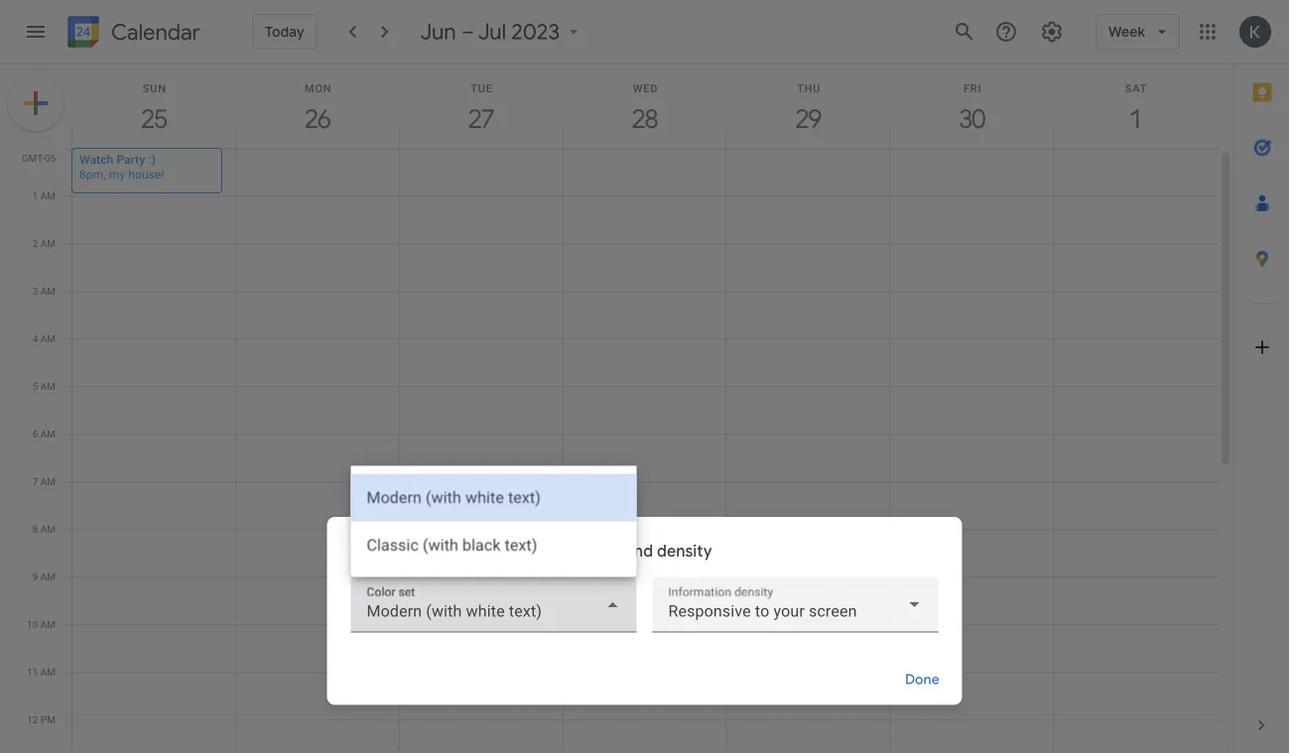 Task type: describe. For each thing, give the bounding box(es) containing it.
gmt-05
[[22, 152, 56, 164]]

9
[[32, 571, 38, 583]]

party
[[117, 152, 145, 166]]

8:30am
[[571, 572, 611, 586]]

5 column header from the left
[[726, 65, 891, 148]]

am for 11 am
[[40, 666, 56, 678]]

3 column header from the left
[[399, 65, 564, 148]]

7
[[32, 476, 38, 488]]

5 cell from the left
[[727, 148, 891, 754]]

7 column header from the left
[[1054, 65, 1218, 148]]

10
[[27, 619, 38, 631]]

5
[[32, 380, 38, 392]]

your
[[412, 542, 446, 562]]

done
[[906, 671, 940, 688]]

density
[[657, 542, 713, 562]]

10 am
[[27, 619, 56, 631]]

am for 8 am
[[40, 523, 56, 535]]

watch
[[79, 152, 113, 166]]

6 am
[[32, 428, 56, 440]]

3 am
[[32, 285, 56, 297]]

am for 7 am
[[40, 476, 56, 488]]

jul
[[479, 18, 507, 46]]

brainstorming
[[643, 558, 718, 571]]

, for 8:30am
[[611, 572, 613, 586]]

pm
[[41, 714, 56, 726]]

am for 5 am
[[40, 380, 56, 392]]

5 am
[[32, 380, 56, 392]]

layout
[[607, 558, 640, 571]]

watch party :) 8pm , my house!
[[79, 152, 164, 181]]

, for 8pm
[[104, 167, 106, 181]]

6 column header from the left
[[890, 65, 1055, 148]]

am for 4 am
[[40, 333, 56, 345]]

2 option from the top
[[351, 522, 637, 569]]

4
[[32, 333, 38, 345]]

am for 1 am
[[40, 190, 56, 202]]

–
[[462, 18, 475, 46]]

6 cell from the left
[[891, 148, 1055, 754]]

am for 6 am
[[40, 428, 56, 440]]

gmt-
[[22, 152, 44, 164]]

am for 2 am
[[40, 237, 56, 249]]

7 am
[[32, 476, 56, 488]]

today
[[265, 23, 305, 40]]

support image
[[995, 20, 1019, 44]]

cell containing watch party :)
[[71, 148, 236, 754]]

colors,
[[496, 542, 546, 562]]

3
[[32, 285, 38, 297]]

done button
[[891, 656, 955, 704]]

9 am
[[32, 571, 56, 583]]

:)
[[148, 152, 156, 166]]

4 am
[[32, 333, 56, 345]]

room
[[645, 572, 677, 586]]

a
[[680, 572, 688, 586]]

8 am
[[32, 523, 56, 535]]

calendar heading
[[107, 18, 200, 46]]

1 column header from the left
[[71, 65, 236, 148]]

12 pm
[[27, 714, 56, 726]]

conf
[[616, 572, 642, 586]]

11
[[27, 666, 38, 678]]

office
[[571, 558, 603, 571]]



Task type: vqa. For each thing, say whether or not it's contained in the screenshot.
Vacations link
no



Task type: locate. For each thing, give the bounding box(es) containing it.
7 cell from the left
[[1055, 148, 1218, 754]]

8pm
[[79, 167, 104, 181]]

1 option from the top
[[351, 474, 637, 522]]

2023
[[512, 18, 560, 46]]

am for 9 am
[[40, 571, 56, 583]]

color set list box
[[351, 466, 637, 577]]

am right 8
[[40, 523, 56, 535]]

am
[[40, 190, 56, 202], [40, 237, 56, 249], [40, 285, 56, 297], [40, 333, 56, 345], [40, 380, 56, 392], [40, 428, 56, 440], [40, 476, 56, 488], [40, 523, 56, 535], [40, 571, 56, 583], [40, 619, 56, 631], [40, 666, 56, 678]]

calendar element
[[64, 12, 200, 56]]

,
[[104, 167, 106, 181], [611, 572, 613, 586]]

8
[[32, 523, 38, 535]]

am right 3
[[40, 285, 56, 297]]

am right 5
[[40, 380, 56, 392]]

my
[[109, 167, 125, 181]]

1
[[32, 190, 38, 202]]

and
[[626, 542, 654, 562]]

jun – jul 2023
[[421, 18, 560, 46]]

None field
[[351, 577, 637, 633], [653, 577, 939, 633], [351, 577, 637, 633], [653, 577, 939, 633]]

column header
[[71, 65, 236, 148], [235, 65, 400, 148], [399, 65, 564, 148], [563, 65, 727, 148], [726, 65, 891, 148], [890, 65, 1055, 148], [1054, 65, 1218, 148]]

11 am
[[27, 666, 56, 678]]

am for 3 am
[[40, 285, 56, 297]]

2 column header from the left
[[235, 65, 400, 148]]

1 vertical spatial ,
[[611, 572, 613, 586]]

11 am from the top
[[40, 666, 56, 678]]

1 am from the top
[[40, 190, 56, 202]]

am right 1 on the left top of page
[[40, 190, 56, 202]]

grid containing watch party :)
[[0, 65, 1234, 754]]

1 horizontal spatial ,
[[611, 572, 613, 586]]

6
[[32, 428, 38, 440]]

cell
[[71, 148, 236, 754], [236, 148, 400, 754], [400, 148, 564, 754], [563, 148, 727, 754], [727, 148, 891, 754], [891, 148, 1055, 754], [1055, 148, 1218, 754]]

grid
[[0, 65, 1234, 754]]

10 am from the top
[[40, 619, 56, 631]]

9 am from the top
[[40, 571, 56, 583]]

am for 10 am
[[40, 619, 56, 631]]

3 cell from the left
[[400, 148, 564, 754]]

2 am from the top
[[40, 237, 56, 249]]

choose your event colors, text color and density dialog
[[327, 466, 963, 705]]

7 am from the top
[[40, 476, 56, 488]]

event
[[450, 542, 492, 562]]

calendar
[[111, 18, 200, 46]]

4 column header from the left
[[563, 65, 727, 148]]

, inside watch party :) 8pm , my house!
[[104, 167, 106, 181]]

am right 4
[[40, 333, 56, 345]]

jun
[[421, 18, 457, 46]]

tab list
[[1235, 65, 1290, 698]]

jun – jul 2023 button
[[413, 18, 592, 46]]

row inside grid
[[64, 148, 1218, 754]]

5 am from the top
[[40, 380, 56, 392]]

am right 7
[[40, 476, 56, 488]]

choose your event colors, text color and density
[[351, 542, 713, 562]]

1 cell from the left
[[71, 148, 236, 754]]

am right 10
[[40, 619, 56, 631]]

row
[[64, 148, 1218, 754]]

2 am
[[32, 237, 56, 249]]

choose
[[351, 542, 409, 562]]

color
[[583, 542, 622, 562]]

2 cell from the left
[[236, 148, 400, 754]]

12
[[27, 714, 38, 726]]

, left my
[[104, 167, 106, 181]]

option
[[351, 474, 637, 522], [351, 522, 637, 569]]

0 vertical spatial ,
[[104, 167, 106, 181]]

am right 11
[[40, 666, 56, 678]]

4 cell from the left
[[563, 148, 727, 754]]

am right 6
[[40, 428, 56, 440]]

, inside office layout brainstorming 8:30am , conf room a
[[611, 572, 613, 586]]

cell containing office layout brainstorming
[[563, 148, 727, 754]]

4 am from the top
[[40, 333, 56, 345]]

1 am
[[32, 190, 56, 202]]

text
[[550, 542, 580, 562]]

, left conf
[[611, 572, 613, 586]]

6 am from the top
[[40, 428, 56, 440]]

row containing watch party :)
[[64, 148, 1218, 754]]

0 horizontal spatial ,
[[104, 167, 106, 181]]

8 am from the top
[[40, 523, 56, 535]]

house!
[[128, 167, 164, 181]]

today button
[[252, 14, 317, 50]]

2
[[32, 237, 38, 249]]

office layout brainstorming 8:30am , conf room a
[[571, 558, 718, 586]]

05
[[44, 152, 56, 164]]

3 am from the top
[[40, 285, 56, 297]]

am right 9
[[40, 571, 56, 583]]

am right 2
[[40, 237, 56, 249]]



